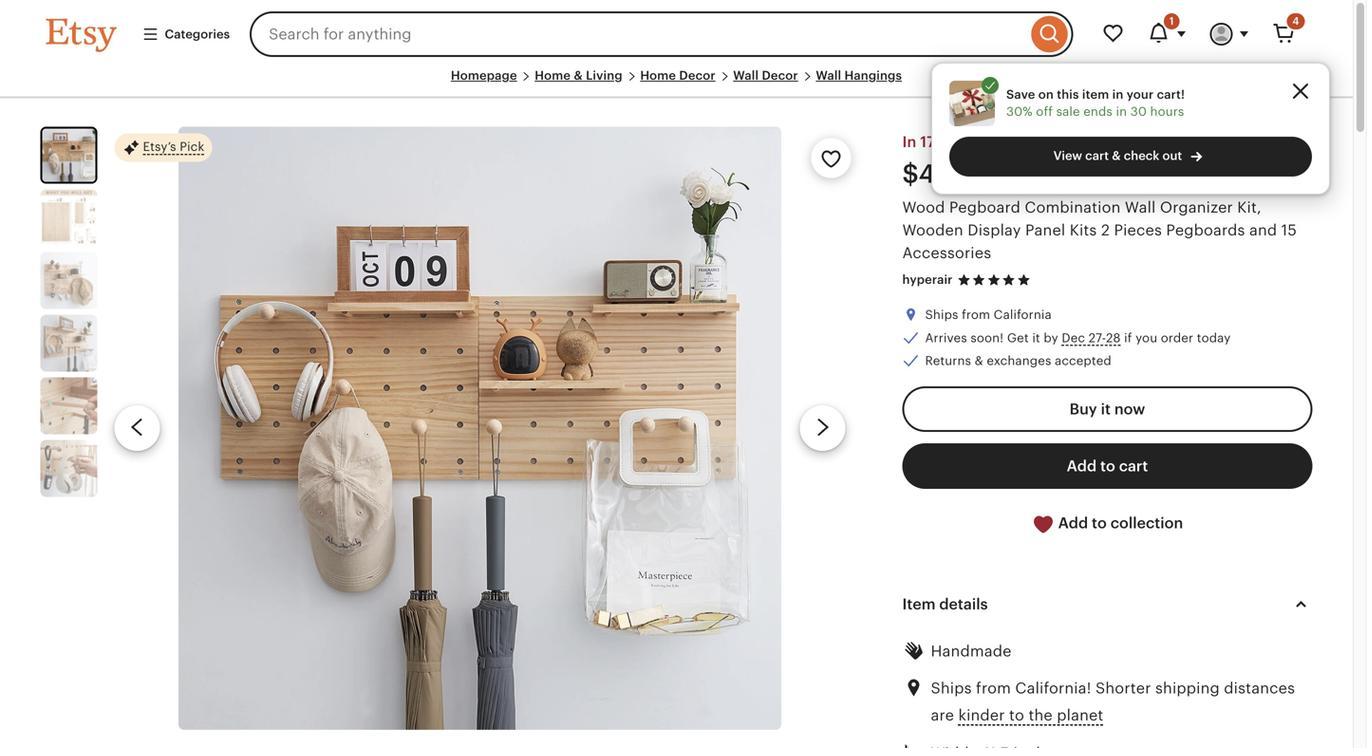 Task type: vqa. For each thing, say whether or not it's contained in the screenshot.
Save up to 20% the first time you pay with Klarna. Learn more at the right
no



Task type: locate. For each thing, give the bounding box(es) containing it.
in
[[902, 133, 917, 151]]

ships from california
[[925, 308, 1052, 322]]

2 home from the left
[[640, 68, 676, 83]]

arrives
[[925, 331, 967, 345]]

you
[[1136, 331, 1158, 345]]

view
[[1054, 149, 1082, 163]]

item
[[1082, 87, 1109, 101]]

1 home from the left
[[535, 68, 571, 83]]

decor left wall hangings
[[762, 68, 798, 83]]

2 decor from the left
[[762, 68, 798, 83]]

0 vertical spatial ships
[[925, 308, 959, 322]]

categories
[[165, 27, 230, 41]]

from for california
[[962, 308, 990, 322]]

item details
[[902, 596, 988, 613]]

home decor
[[640, 68, 716, 83]]

0 horizontal spatial &
[[574, 68, 583, 83]]

cart down now
[[1119, 458, 1148, 475]]

if
[[1124, 331, 1132, 345]]

add inside add to cart button
[[1067, 458, 1097, 475]]

add down add to cart
[[1058, 515, 1088, 532]]

combination
[[1025, 199, 1121, 216]]

menu bar
[[46, 68, 1307, 98]]

wall decor
[[733, 68, 798, 83]]

from up soon! get
[[962, 308, 990, 322]]

1 vertical spatial it
[[1101, 401, 1111, 418]]

wall left hangings at the top right of page
[[816, 68, 841, 83]]

&
[[574, 68, 583, 83], [1112, 149, 1121, 163], [975, 354, 984, 368]]

to for the
[[1009, 707, 1025, 724]]

decor left wall decor
[[679, 68, 716, 83]]

wood pegboard combination wall organizer kit wooden display image 6 image
[[40, 440, 97, 497]]

1 vertical spatial cart
[[1119, 458, 1148, 475]]

1 horizontal spatial it
[[1101, 401, 1111, 418]]

1 vertical spatial from
[[976, 680, 1011, 697]]

1 horizontal spatial wall
[[816, 68, 841, 83]]

0 horizontal spatial it
[[1032, 331, 1040, 345]]

add inside "add to collection" button
[[1058, 515, 1088, 532]]

1 horizontal spatial decor
[[762, 68, 798, 83]]

save on this item in your cart! 30% off sale ends in 30 hours
[[1006, 87, 1185, 119]]

2 horizontal spatial &
[[1112, 149, 1121, 163]]

1 vertical spatial in
[[1116, 104, 1127, 119]]

0 horizontal spatial decor
[[679, 68, 716, 83]]

to down buy it now button
[[1100, 458, 1115, 475]]

28
[[1106, 331, 1121, 345]]

ships up are
[[931, 680, 972, 697]]

1 horizontal spatial cart
[[1119, 458, 1148, 475]]

to
[[1100, 458, 1115, 475], [1092, 515, 1107, 532], [1009, 707, 1025, 724]]

1 vertical spatial to
[[1092, 515, 1107, 532]]

to for cart
[[1100, 458, 1115, 475]]

soon! get
[[971, 331, 1029, 345]]

$44.99
[[902, 159, 992, 189]]

kinder to the planet button
[[958, 702, 1104, 729]]

to inside button
[[1100, 458, 1115, 475]]

to left collection
[[1092, 515, 1107, 532]]

wall for wall hangings
[[816, 68, 841, 83]]

add for add to cart
[[1067, 458, 1097, 475]]

california!
[[1015, 680, 1092, 697]]

buy it now
[[1070, 401, 1145, 418]]

15
[[1282, 222, 1297, 239]]

wall right home decor link
[[733, 68, 759, 83]]

view cart & check out link
[[949, 137, 1312, 177]]

Search for anything text field
[[250, 11, 1027, 57]]

2 vertical spatial &
[[975, 354, 984, 368]]

wall
[[733, 68, 759, 83], [816, 68, 841, 83], [1125, 199, 1156, 216]]

decor for wall decor
[[762, 68, 798, 83]]

2 vertical spatial to
[[1009, 707, 1025, 724]]

add to cart button
[[902, 444, 1313, 489]]

and
[[1250, 222, 1277, 239]]

add
[[1067, 458, 1097, 475], [1058, 515, 1088, 532]]

& left the "living"
[[574, 68, 583, 83]]

cart right the view
[[1085, 149, 1109, 163]]

1 vertical spatial add
[[1058, 515, 1088, 532]]

in left 30
[[1116, 104, 1127, 119]]

decor for home decor
[[679, 68, 716, 83]]

wood pegboard combination wall organizer kit wooden display image 4 image
[[40, 315, 97, 372]]

to left the
[[1009, 707, 1025, 724]]

view cart & check out
[[1054, 149, 1182, 163]]

add to collection
[[1055, 515, 1183, 532]]

ships up arrives
[[925, 308, 959, 322]]

1
[[1170, 15, 1174, 27]]

sale
[[1056, 104, 1080, 119]]

0 vertical spatial add
[[1067, 458, 1097, 475]]

check
[[1124, 149, 1160, 163]]

kinder to the planet
[[958, 707, 1104, 724]]

0 vertical spatial to
[[1100, 458, 1115, 475]]

wood
[[902, 199, 945, 216]]

ships
[[925, 308, 959, 322], [931, 680, 972, 697]]

now
[[1115, 401, 1145, 418]]

are
[[931, 707, 954, 724]]

home left the "living"
[[535, 68, 571, 83]]

details
[[939, 596, 988, 613]]

decor
[[679, 68, 716, 83], [762, 68, 798, 83]]

it right buy
[[1101, 401, 1111, 418]]

2 horizontal spatial wall
[[1125, 199, 1156, 216]]

home for home decor
[[640, 68, 676, 83]]

0 horizontal spatial home
[[535, 68, 571, 83]]

0 vertical spatial cart
[[1085, 149, 1109, 163]]

in right "item"
[[1112, 87, 1124, 101]]

pegboard
[[949, 199, 1021, 216]]

& right the returns
[[975, 354, 984, 368]]

0 horizontal spatial cart
[[1085, 149, 1109, 163]]

from inside ships from california! shorter shipping distances are
[[976, 680, 1011, 697]]

ships inside ships from california! shorter shipping distances are
[[931, 680, 972, 697]]

shorter
[[1096, 680, 1151, 697]]

wall up pieces
[[1125, 199, 1156, 216]]

add down buy
[[1067, 458, 1097, 475]]

wall inside wood pegboard combination wall organizer kit, wooden display panel kits 2 pieces pegboards and 15 accessories
[[1125, 199, 1156, 216]]

categories banner
[[12, 0, 1341, 68]]

in
[[1112, 87, 1124, 101], [1116, 104, 1127, 119]]

kinder
[[958, 707, 1005, 724]]

this
[[1057, 87, 1079, 101]]

cart inside button
[[1119, 458, 1148, 475]]

hyperair
[[902, 273, 953, 287]]

your
[[1127, 87, 1154, 101]]

home
[[535, 68, 571, 83], [640, 68, 676, 83]]

home & living
[[535, 68, 623, 83]]

etsy's pick
[[143, 140, 204, 154]]

0 vertical spatial from
[[962, 308, 990, 322]]

1 vertical spatial ships
[[931, 680, 972, 697]]

ends
[[1084, 104, 1113, 119]]

0 horizontal spatial wall
[[733, 68, 759, 83]]

from up "kinder"
[[976, 680, 1011, 697]]

1 decor from the left
[[679, 68, 716, 83]]

30%
[[1006, 104, 1033, 119]]

shipping
[[1156, 680, 1220, 697]]

None search field
[[250, 11, 1073, 57]]

1 horizontal spatial &
[[975, 354, 984, 368]]

1 horizontal spatial home
[[640, 68, 676, 83]]

wood pegboard combination wall organizer kit wooden display image 5 image
[[40, 378, 97, 434]]

& left 'check'
[[1112, 149, 1121, 163]]

hyperair link
[[902, 273, 953, 287]]

categories button
[[128, 17, 244, 51]]

it
[[1032, 331, 1040, 345], [1101, 401, 1111, 418]]

wood pegboard combination wall organizer kit wooden display image 1 image
[[178, 127, 782, 730], [42, 129, 95, 182]]

add to collection button
[[902, 501, 1313, 547]]

it left the by
[[1032, 331, 1040, 345]]

0 vertical spatial &
[[574, 68, 583, 83]]

from
[[962, 308, 990, 322], [976, 680, 1011, 697]]

0 horizontal spatial wood pegboard combination wall organizer kit wooden display image 1 image
[[42, 129, 95, 182]]

home down search for anything text box
[[640, 68, 676, 83]]

home for home & living
[[535, 68, 571, 83]]

none search field inside categories banner
[[250, 11, 1073, 57]]

kit,
[[1237, 199, 1262, 216]]

hours
[[1150, 104, 1184, 119]]



Task type: describe. For each thing, give the bounding box(es) containing it.
wall for wall decor
[[733, 68, 759, 83]]

california
[[994, 308, 1052, 322]]

ships for ships from california! shorter shipping distances are
[[931, 680, 972, 697]]

the
[[1029, 707, 1053, 724]]

wall hangings
[[816, 68, 902, 83]]

from for california!
[[976, 680, 1011, 697]]

4
[[1293, 15, 1299, 27]]

off
[[1036, 104, 1053, 119]]

1 vertical spatial &
[[1112, 149, 1121, 163]]

collection
[[1111, 515, 1183, 532]]

30
[[1131, 104, 1147, 119]]

arrives soon! get it by dec 27-28 if you order today
[[925, 331, 1231, 345]]

etsy's pick button
[[114, 133, 212, 163]]

kits
[[1070, 222, 1097, 239]]

pieces
[[1114, 222, 1162, 239]]

order
[[1161, 331, 1194, 345]]

1 button
[[1136, 11, 1199, 57]]

add for add to collection
[[1058, 515, 1088, 532]]

27-
[[1089, 331, 1106, 345]]

display
[[968, 222, 1021, 239]]

buy
[[1070, 401, 1097, 418]]

wall hangings link
[[816, 68, 902, 83]]

exchanges
[[987, 354, 1052, 368]]

dec
[[1062, 331, 1085, 345]]

accessories
[[902, 245, 992, 262]]

pegboards
[[1166, 222, 1245, 239]]

2
[[1101, 222, 1110, 239]]

ships from california! shorter shipping distances are
[[931, 680, 1295, 724]]

returns
[[925, 354, 971, 368]]

& for home & living
[[574, 68, 583, 83]]

1 horizontal spatial wood pegboard combination wall organizer kit wooden display image 1 image
[[178, 127, 782, 730]]

& for returns & exchanges accepted
[[975, 354, 984, 368]]

it inside button
[[1101, 401, 1111, 418]]

out
[[1163, 149, 1182, 163]]

by
[[1044, 331, 1059, 345]]

wood pegboard combination wall organizer kit, wooden display panel kits 2 pieces pegboards and 15 accessories
[[902, 199, 1297, 262]]

today
[[1197, 331, 1231, 345]]

wooden
[[902, 222, 964, 239]]

0 vertical spatial it
[[1032, 331, 1040, 345]]

carts
[[939, 133, 976, 151]]

etsy's
[[143, 140, 176, 154]]

ships for ships from california
[[925, 308, 959, 322]]

returns & exchanges accepted
[[925, 354, 1112, 368]]

home decor link
[[640, 68, 716, 83]]

homepage
[[451, 68, 517, 83]]

on
[[1039, 87, 1054, 101]]

to for collection
[[1092, 515, 1107, 532]]

0 vertical spatial in
[[1112, 87, 1124, 101]]

wood pegboard combination wall organizer kit wooden display image 3 image
[[40, 252, 97, 309]]

planet
[[1057, 707, 1104, 724]]

hangings
[[845, 68, 902, 83]]

cart!
[[1157, 87, 1185, 101]]

pick
[[180, 140, 204, 154]]

4 link
[[1261, 11, 1307, 57]]

17
[[920, 133, 935, 151]]

in 17 carts $44.99
[[902, 133, 992, 189]]

panel
[[1025, 222, 1066, 239]]

distances
[[1224, 680, 1295, 697]]

item
[[902, 596, 936, 613]]

homepage link
[[451, 68, 517, 83]]

handmade
[[931, 643, 1012, 660]]

menu bar containing homepage
[[46, 68, 1307, 98]]

item details button
[[885, 582, 1330, 627]]

home & living link
[[535, 68, 623, 83]]

wall decor link
[[733, 68, 798, 83]]

wood pegboard combination wall organizer kit wooden display image 2 image
[[40, 190, 97, 246]]

accepted
[[1055, 354, 1112, 368]]

organizer
[[1160, 199, 1233, 216]]

buy it now button
[[902, 387, 1313, 432]]

add to cart
[[1067, 458, 1148, 475]]

save
[[1006, 87, 1035, 101]]

living
[[586, 68, 623, 83]]



